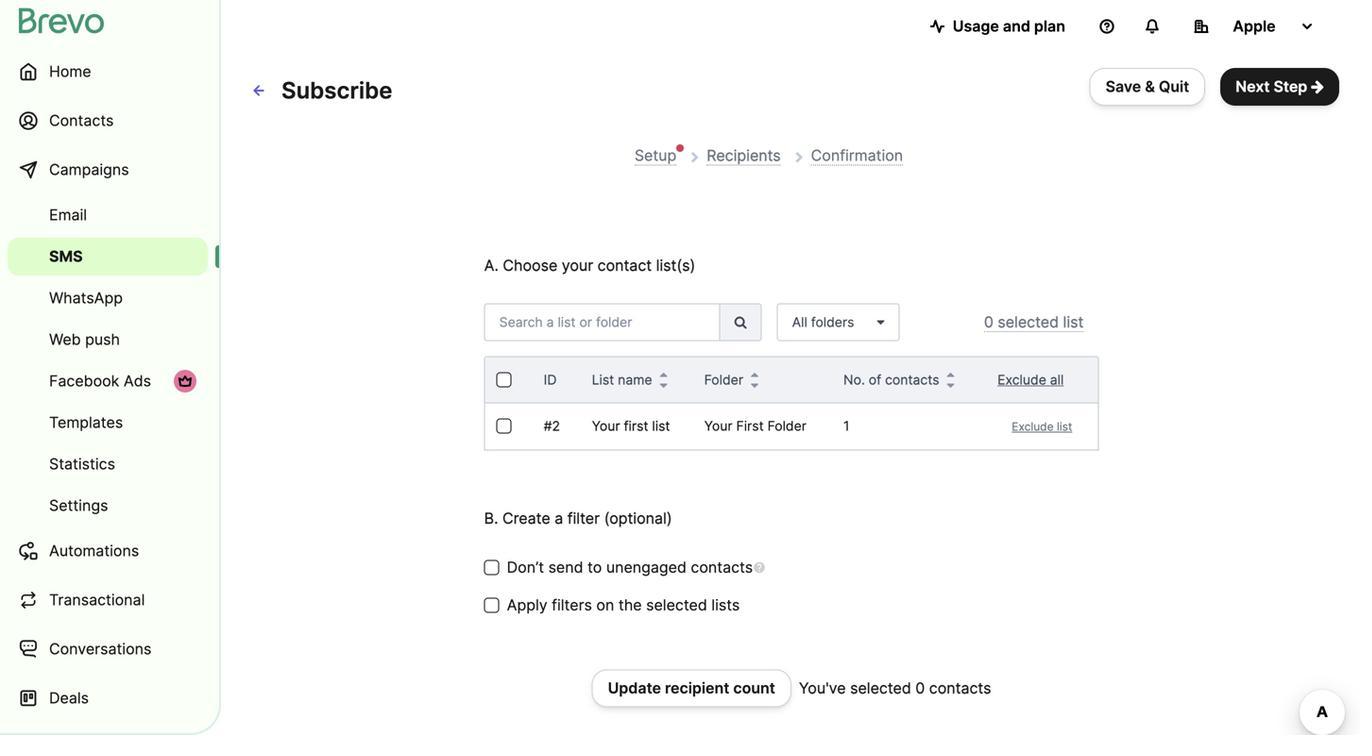 Task type: locate. For each thing, give the bounding box(es) containing it.
1 your from the left
[[592, 419, 620, 435]]

0 horizontal spatial caret up image
[[660, 371, 668, 378]]

0 horizontal spatial caret down image
[[660, 382, 668, 390]]

2 your from the left
[[704, 419, 733, 435]]

list name
[[592, 372, 652, 388]]

arrow right image
[[1312, 79, 1325, 94]]

0 horizontal spatial 0
[[916, 680, 925, 698]]

exclude
[[998, 372, 1047, 388], [1012, 420, 1054, 434]]

statistics
[[49, 455, 115, 474]]

plan
[[1034, 17, 1066, 35]]

update recipient count button
[[592, 670, 792, 708]]

folder right first at the bottom of page
[[768, 419, 807, 435]]

choose
[[503, 256, 558, 275]]

facebook ads link
[[8, 363, 208, 401]]

sms
[[49, 248, 83, 266]]

setup link
[[635, 146, 677, 166]]

whatsapp link
[[8, 280, 208, 317]]

0 vertical spatial contacts
[[885, 372, 940, 388]]

2 vertical spatial selected
[[850, 680, 911, 698]]

web push
[[49, 331, 120, 349]]

caret down image
[[751, 382, 759, 390]]

your
[[592, 419, 620, 435], [704, 419, 733, 435]]

1 horizontal spatial selected
[[850, 680, 911, 698]]

your for your first list
[[592, 419, 620, 435]]

recipients link
[[707, 146, 781, 166]]

2 caret up image from the left
[[751, 371, 759, 378]]

caret up image right name
[[660, 371, 668, 378]]

a.
[[484, 256, 499, 275]]

caret down image right name
[[660, 382, 668, 390]]

campaigns
[[49, 161, 129, 179]]

list down all
[[1057, 420, 1073, 434]]

first
[[736, 419, 764, 435]]

selected for 0
[[998, 313, 1059, 332]]

0 vertical spatial selected
[[998, 313, 1059, 332]]

usage and plan button
[[915, 8, 1081, 45]]

caret up image up caret down image
[[751, 371, 759, 378]]

apple
[[1233, 17, 1276, 35]]

caret down image right folders
[[870, 316, 885, 329]]

ads
[[124, 372, 151, 391]]

you've
[[799, 680, 846, 698]]

1 horizontal spatial folder
[[768, 419, 807, 435]]

usage
[[953, 17, 999, 35]]

email link
[[8, 197, 208, 234]]

id
[[544, 372, 557, 388]]

don't send to unengaged contacts
[[507, 559, 753, 577]]

1 caret up image from the left
[[660, 371, 668, 378]]

all
[[1050, 372, 1064, 388]]

2 horizontal spatial selected
[[998, 313, 1059, 332]]

exclude left all
[[998, 372, 1047, 388]]

1 vertical spatial exclude
[[1012, 420, 1054, 434]]

transactional link
[[8, 578, 208, 624]]

filter
[[568, 510, 600, 528]]

step
[[1274, 77, 1308, 96]]

update recipient count
[[608, 680, 776, 698]]

apple button
[[1179, 8, 1330, 45]]

1 vertical spatial selected
[[646, 597, 707, 615]]

list
[[1063, 313, 1084, 332], [652, 419, 670, 435], [1057, 420, 1073, 434]]

filters
[[552, 597, 592, 615]]

list right first
[[652, 419, 670, 435]]

1 vertical spatial folder
[[768, 419, 807, 435]]

caret down image
[[870, 316, 885, 329], [660, 382, 668, 390], [947, 382, 955, 390]]

exclude for exclude list
[[1012, 420, 1054, 434]]

1 horizontal spatial your
[[704, 419, 733, 435]]

exclude down exclude all link
[[1012, 420, 1054, 434]]

folder left caret down image
[[704, 372, 744, 388]]

caret down image for no. of contacts
[[947, 382, 955, 390]]

to
[[588, 559, 602, 577]]

selected for you've
[[850, 680, 911, 698]]

exclude list link
[[997, 420, 1073, 434]]

unengaged
[[606, 559, 687, 577]]

list up all
[[1063, 313, 1084, 332]]

selected right the
[[646, 597, 707, 615]]

automations link
[[8, 529, 208, 574]]

exclude list
[[1012, 420, 1073, 434]]

list
[[592, 372, 614, 388]]

1 vertical spatial contacts
[[691, 559, 753, 577]]

name
[[618, 372, 652, 388]]

update
[[608, 680, 661, 698]]

you've selected 0 contacts
[[799, 680, 991, 698]]

web push link
[[8, 321, 208, 359]]

contacts link
[[8, 98, 208, 144]]

caret up image
[[660, 371, 668, 378], [751, 371, 759, 378]]

caret down image down caret up icon
[[947, 382, 955, 390]]

0 horizontal spatial folder
[[704, 372, 744, 388]]

Search a list or folder text field
[[484, 304, 721, 342]]

the
[[619, 597, 642, 615]]

conversations link
[[8, 627, 208, 673]]

1 horizontal spatial caret down image
[[870, 316, 885, 329]]

(optional)
[[604, 510, 672, 528]]

your left first at the bottom of page
[[704, 419, 733, 435]]

0 horizontal spatial selected
[[646, 597, 707, 615]]

selected right you've
[[850, 680, 911, 698]]

push
[[85, 331, 120, 349]]

0 vertical spatial folder
[[704, 372, 744, 388]]

send
[[548, 559, 583, 577]]

1 horizontal spatial 0
[[984, 313, 994, 332]]

your first list
[[592, 419, 670, 435]]

0 selected list
[[984, 313, 1084, 332]]

1 vertical spatial 0
[[916, 680, 925, 698]]

exclude for exclude all
[[998, 372, 1047, 388]]

list for 0 selected list
[[1063, 313, 1084, 332]]

contact
[[598, 256, 652, 275]]

2 horizontal spatial caret down image
[[947, 382, 955, 390]]

your left first
[[592, 419, 620, 435]]

next
[[1236, 77, 1270, 96]]

0 vertical spatial exclude
[[998, 372, 1047, 388]]

selected up exclude all in the bottom right of the page
[[998, 313, 1059, 332]]

exclude all
[[998, 372, 1064, 388]]

1 horizontal spatial caret up image
[[751, 371, 759, 378]]

0 horizontal spatial your
[[592, 419, 620, 435]]

of
[[869, 372, 882, 388]]



Task type: vqa. For each thing, say whether or not it's contained in the screenshot.
WEB
yes



Task type: describe. For each thing, give the bounding box(es) containing it.
usage and plan
[[953, 17, 1066, 35]]

transactional
[[49, 591, 145, 610]]

recipient
[[665, 680, 730, 698]]

automations
[[49, 542, 139, 561]]

a. choose your contact list(s)
[[484, 256, 696, 275]]

left___rvooi image
[[178, 374, 193, 389]]

list(s)
[[656, 256, 696, 275]]

facebook
[[49, 372, 119, 391]]

quit
[[1159, 77, 1190, 96]]

save & quit
[[1106, 77, 1190, 96]]

first
[[624, 419, 649, 435]]

apply filters on the selected lists
[[507, 597, 740, 615]]

count
[[733, 680, 776, 698]]

setup
[[635, 146, 677, 165]]

home
[[49, 62, 91, 81]]

caret up image for list name
[[660, 371, 668, 378]]

a
[[555, 510, 563, 528]]

next step button
[[1221, 68, 1340, 106]]

your
[[562, 256, 593, 275]]

&
[[1145, 77, 1155, 96]]

list for your first list
[[652, 419, 670, 435]]

deals link
[[8, 676, 208, 722]]

save & quit button
[[1090, 68, 1206, 106]]

exclude all link
[[998, 372, 1064, 388]]

lists
[[712, 597, 740, 615]]

#
[[544, 419, 552, 435]]

conversations
[[49, 641, 152, 659]]

contacts
[[49, 111, 114, 130]]

no. of contacts
[[844, 372, 940, 388]]

recipients
[[707, 146, 781, 165]]

folders
[[811, 315, 855, 331]]

your first folder
[[704, 419, 807, 435]]

no.
[[844, 372, 865, 388]]

caret up image
[[947, 371, 955, 378]]

next step
[[1236, 77, 1308, 96]]

deals
[[49, 690, 89, 708]]

your for your first folder
[[704, 419, 733, 435]]

b.
[[484, 510, 498, 528]]

settings link
[[8, 487, 208, 525]]

apply
[[507, 597, 548, 615]]

campaigns link
[[8, 147, 208, 193]]

and
[[1003, 17, 1031, 35]]

home link
[[8, 49, 208, 94]]

email
[[49, 206, 87, 224]]

on
[[597, 597, 614, 615]]

subscribe
[[282, 77, 393, 104]]

confirmation
[[811, 146, 903, 165]]

statistics link
[[8, 446, 208, 484]]

create
[[503, 510, 550, 528]]

don't
[[507, 559, 544, 577]]

settings
[[49, 497, 108, 515]]

confirmation link
[[811, 146, 903, 166]]

templates link
[[8, 404, 208, 442]]

sms link
[[8, 238, 208, 276]]

0 vertical spatial 0
[[984, 313, 994, 332]]

whatsapp
[[49, 289, 123, 308]]

1
[[844, 419, 850, 435]]

save
[[1106, 77, 1142, 96]]

caret up image for folder
[[751, 371, 759, 378]]

all
[[792, 315, 808, 331]]

caret down image for list name
[[660, 382, 668, 390]]

templates
[[49, 414, 123, 432]]

b. create a filter (optional)
[[484, 510, 672, 528]]

facebook ads
[[49, 372, 151, 391]]

0 selected list link
[[984, 313, 1084, 333]]

all folders
[[792, 315, 855, 331]]

2 vertical spatial contacts
[[929, 680, 991, 698]]

web
[[49, 331, 81, 349]]

2
[[552, 419, 560, 435]]

search image
[[735, 316, 747, 329]]

# 2
[[544, 419, 560, 435]]



